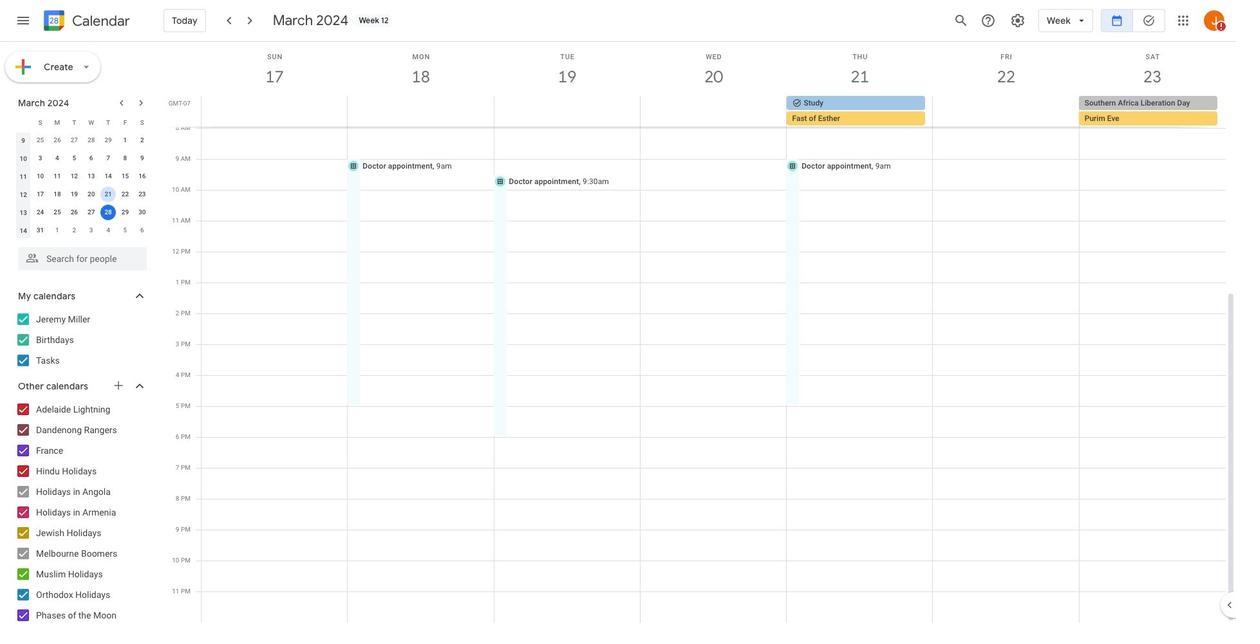 Task type: locate. For each thing, give the bounding box(es) containing it.
26 element
[[67, 205, 82, 220]]

None search field
[[0, 242, 160, 270]]

column header inside the march 2024 grid
[[15, 113, 32, 131]]

february 28 element
[[83, 133, 99, 148]]

april 6 element
[[134, 223, 150, 238]]

my calendars list
[[3, 309, 160, 371]]

calendar element
[[41, 8, 130, 36]]

grid
[[165, 42, 1236, 623]]

7 element
[[100, 151, 116, 166]]

27 element
[[83, 205, 99, 220]]

4 element
[[50, 151, 65, 166]]

add other calendars image
[[112, 379, 125, 392]]

5 element
[[67, 151, 82, 166]]

23 element
[[134, 187, 150, 202]]

24 element
[[33, 205, 48, 220]]

heading
[[70, 13, 130, 29]]

21 element
[[100, 187, 116, 202]]

15 element
[[117, 169, 133, 184]]

1 element
[[117, 133, 133, 148]]

row group
[[15, 131, 151, 240]]

28, today element
[[100, 205, 116, 220]]

main drawer image
[[15, 13, 31, 28]]

3 element
[[33, 151, 48, 166]]

column header
[[15, 113, 32, 131]]

20 element
[[83, 187, 99, 202]]

row group inside the march 2024 grid
[[15, 131, 151, 240]]

25 element
[[50, 205, 65, 220]]

12 element
[[67, 169, 82, 184]]

april 5 element
[[117, 223, 133, 238]]

settings menu image
[[1010, 13, 1026, 28]]

9 element
[[134, 151, 150, 166]]

row
[[196, 96, 1236, 127], [15, 113, 151, 131], [15, 131, 151, 149], [15, 149, 151, 167], [15, 167, 151, 185], [15, 185, 151, 203], [15, 203, 151, 221], [15, 221, 151, 240]]

2 element
[[134, 133, 150, 148]]

cell
[[202, 96, 348, 127], [348, 96, 494, 127], [494, 96, 640, 127], [640, 96, 786, 127], [786, 96, 933, 127], [933, 96, 1079, 127], [1079, 96, 1225, 127], [100, 185, 117, 203], [100, 203, 117, 221]]



Task type: vqa. For each thing, say whether or not it's contained in the screenshot.
fourth receive from the bottom
no



Task type: describe. For each thing, give the bounding box(es) containing it.
april 4 element
[[100, 223, 116, 238]]

17 element
[[33, 187, 48, 202]]

19 element
[[67, 187, 82, 202]]

16 element
[[134, 169, 150, 184]]

heading inside calendar "element"
[[70, 13, 130, 29]]

6 element
[[83, 151, 99, 166]]

other calendars list
[[3, 399, 160, 623]]

february 27 element
[[67, 133, 82, 148]]

april 2 element
[[67, 223, 82, 238]]

february 26 element
[[50, 133, 65, 148]]

29 element
[[117, 205, 133, 220]]

8 element
[[117, 151, 133, 166]]

30 element
[[134, 205, 150, 220]]

14 element
[[100, 169, 116, 184]]

april 1 element
[[50, 223, 65, 238]]

Search for people text field
[[26, 247, 139, 270]]

18 element
[[50, 187, 65, 202]]

february 25 element
[[33, 133, 48, 148]]

april 3 element
[[83, 223, 99, 238]]

31 element
[[33, 223, 48, 238]]

13 element
[[83, 169, 99, 184]]

11 element
[[50, 169, 65, 184]]

10 element
[[33, 169, 48, 184]]

march 2024 grid
[[12, 113, 151, 240]]

22 element
[[117, 187, 133, 202]]

february 29 element
[[100, 133, 116, 148]]



